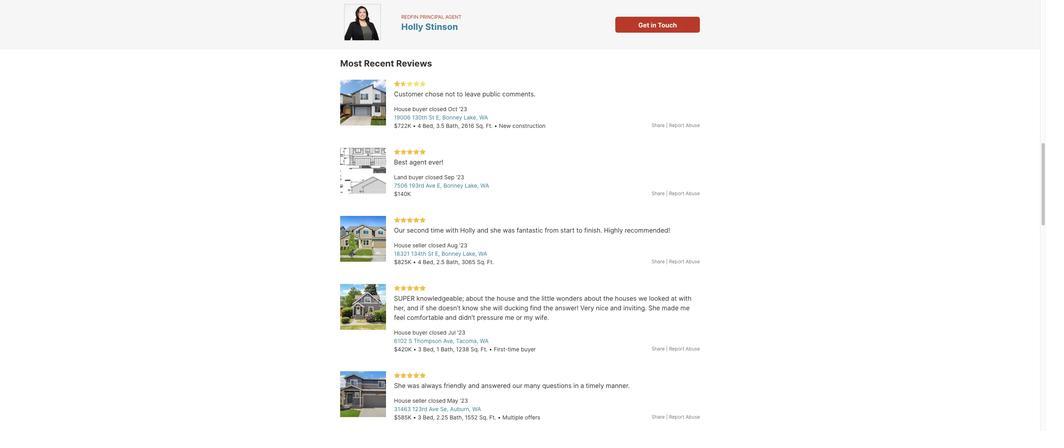 Task type: vqa. For each thing, say whether or not it's contained in the screenshot.


Task type: describe. For each thing, give the bounding box(es) containing it.
2.5
[[437, 259, 445, 266]]

report abuse link for manner.
[[669, 414, 700, 420]]

answered
[[482, 382, 511, 390]]

house buyer closed  jul '23 6102 s thompson ave, tacoma, wa $420k • 3 bed, 1 bath, 1238 sq. ft. • first-time buyer
[[394, 329, 536, 353]]

closed for agent
[[425, 174, 443, 181]]

n
[[374, 31, 379, 39]]

bonney for ever!
[[444, 182, 463, 189]]

share for we
[[652, 346, 665, 352]]

bed, inside house seller closed  aug '23 18321 134th st e, bonney lake, wa $825k • 4 bed, 2.5 bath, 3065 sq. ft.
[[423, 259, 435, 266]]

super
[[394, 295, 415, 303]]

wa for not
[[480, 114, 488, 121]]

18321
[[394, 250, 410, 257]]

friendly
[[444, 382, 467, 390]]

share for manner.
[[652, 414, 665, 420]]

second
[[407, 227, 429, 235]]

looked
[[649, 295, 669, 303]]

knowledgeable;
[[417, 295, 464, 303]]

ft. inside house seller closed  may '23 31463 123rd ave se, auburn, wa $585k • 3 bed, 2.25 bath, 1552 sq. ft. • multiple offers
[[490, 414, 496, 421]]

get in touch button
[[616, 17, 700, 33]]

offers
[[525, 414, 541, 421]]

comfortable
[[407, 314, 444, 322]]

1 horizontal spatial me
[[681, 304, 690, 312]]

answer!
[[555, 304, 579, 312]]

sheri
[[356, 31, 373, 39]]

a
[[581, 382, 584, 390]]

2.25
[[437, 414, 448, 421]]

bath, inside "house buyer closed  jul '23 6102 s thompson ave, tacoma, wa $420k • 3 bed, 1 bath, 1238 sq. ft. • first-time buyer"
[[441, 346, 455, 353]]

sq. inside house seller closed  may '23 31463 123rd ave se, auburn, wa $585k • 3 bed, 2.25 bath, 1552 sq. ft. • multiple offers
[[479, 414, 488, 421]]

she was always friendly and answered our many questions in a timely manner.
[[394, 382, 630, 390]]

share link for finish.
[[652, 258, 665, 266]]

wa for time
[[479, 250, 487, 257]]

wa inside "house buyer closed  jul '23 6102 s thompson ave, tacoma, wa $420k • 3 bed, 1 bath, 1238 sq. ft. • first-time buyer"
[[480, 338, 489, 345]]

bath, inside house seller closed  may '23 31463 123rd ave se, auburn, wa $585k • 3 bed, 2.25 bath, 1552 sq. ft. • multiple offers
[[450, 414, 464, 421]]

3 for super knowledgeable; about the house and the little wonders about the houses we looked at with her, and if she doesn't know she will ducking find the answer! very nice and inviting. she made me feel comfortable and didn't pressure me or my wife.
[[418, 346, 422, 353]]

• left "new"
[[494, 122, 498, 129]]

didn't
[[459, 314, 475, 322]]

with inside super knowledgeable; about the house and the little wonders about the houses we looked at with her, and if she doesn't know she will ducking find the answer! very nice and inviting. she made me feel comfortable and didn't pressure me or my wife.
[[679, 295, 692, 303]]

comments.
[[503, 90, 536, 98]]

very
[[581, 304, 594, 312]]

31463
[[394, 406, 411, 413]]

0 horizontal spatial in
[[574, 382, 579, 390]]

house for super knowledgeable; about the house and the little wonders about the houses we looked at with her, and if she doesn't know she will ducking find the answer! very nice and inviting. she made me feel comfortable and didn't pressure me or my wife.
[[394, 329, 411, 336]]

not
[[445, 90, 455, 98]]

rating 5.0 out of 5 element for was
[[394, 373, 426, 380]]

134th
[[411, 250, 426, 257]]

2 abuse from the top
[[686, 191, 700, 197]]

2616
[[461, 122, 474, 129]]

she right if
[[426, 304, 437, 312]]

2 about from the left
[[584, 295, 602, 303]]

st for chose
[[429, 114, 435, 121]]

• left multiple
[[498, 414, 501, 421]]

rating 5.0 out of 5 element for agent
[[394, 149, 426, 156]]

her,
[[394, 304, 405, 312]]

bonney for not
[[443, 114, 462, 121]]

reviews
[[396, 58, 432, 69]]

she up pressure
[[480, 304, 491, 312]]

recent
[[364, 58, 394, 69]]

ave for always
[[429, 406, 439, 413]]

123rd
[[413, 406, 428, 413]]

ave,
[[443, 338, 455, 345]]

questions
[[543, 382, 572, 390]]

we
[[639, 295, 648, 303]]

customer
[[394, 90, 424, 98]]

feel
[[394, 314, 405, 322]]

$722k
[[394, 122, 411, 129]]

6102
[[394, 338, 407, 345]]

2 | from the top
[[666, 191, 668, 197]]

highly
[[604, 227, 623, 235]]

seller for was
[[413, 398, 427, 404]]

report for manner.
[[669, 414, 685, 420]]

1 report from the top
[[669, 122, 685, 128]]

tacoma,
[[456, 338, 479, 345]]

4 for chose
[[418, 122, 421, 129]]

lake, for holly
[[463, 250, 477, 257]]

lake, inside land buyer closed  sep '23 7506 193rd ave e, bonney lake, wa $140k
[[465, 182, 479, 189]]

e, for ever!
[[437, 182, 442, 189]]

share | report abuse for manner.
[[652, 414, 700, 420]]

| for we
[[666, 346, 668, 352]]

the up will
[[485, 295, 495, 303]]

1 vertical spatial me
[[505, 314, 514, 322]]

buyer for agent
[[409, 174, 424, 181]]

many
[[524, 382, 541, 390]]

house for our second time with holly and she was fantastic from start to finish. highly recommended!
[[394, 242, 411, 249]]

'23 for time
[[459, 242, 468, 249]]

get
[[639, 21, 650, 29]]

7506 193rd ave e, bonney lake, wa link
[[394, 182, 489, 189]]

ducking
[[505, 304, 528, 312]]

abuse for manner.
[[686, 414, 700, 420]]

know
[[463, 304, 479, 312]]

chose
[[425, 90, 444, 98]]

best
[[394, 158, 408, 166]]

closed
[[380, 31, 402, 39]]

buyer for knowledgeable;
[[413, 329, 428, 336]]

agent
[[410, 158, 427, 166]]

share | report abuse for finish.
[[652, 259, 700, 265]]

wa inside house seller closed  may '23 31463 123rd ave se, auburn, wa $585k • 3 bed, 2.25 bath, 1552 sq. ft. • multiple offers
[[472, 406, 481, 413]]

the down little
[[544, 304, 553, 312]]

holly stinson, redfin principal agent image
[[344, 4, 381, 41]]

share | report abuse for we
[[652, 346, 700, 352]]

share for finish.
[[652, 259, 665, 265]]

3 for she was always friendly and answered our many questions in a timely manner.
[[418, 414, 421, 421]]

report for we
[[669, 346, 685, 352]]

3.5
[[436, 122, 445, 129]]

find
[[530, 304, 542, 312]]

little
[[542, 295, 555, 303]]

redfin principal agent holly stinson
[[402, 14, 462, 32]]

2 report abuse link from the top
[[669, 191, 700, 197]]

ever!
[[429, 158, 444, 166]]

wonders
[[557, 295, 583, 303]]

3065
[[462, 259, 476, 266]]

'23 for not
[[459, 106, 467, 112]]

e, for time
[[435, 250, 440, 257]]

1 report abuse link from the top
[[669, 122, 700, 128]]

report abuse link for finish.
[[669, 259, 700, 265]]

0 horizontal spatial she
[[394, 382, 406, 390]]

auburn,
[[450, 406, 471, 413]]

house seller closed  may '23 31463 123rd ave se, auburn, wa $585k • 3 bed, 2.25 bath, 1552 sq. ft. • multiple offers
[[394, 398, 541, 421]]

31463 123rd ave se, auburn, wa link
[[394, 406, 481, 413]]

doesn't
[[439, 304, 461, 312]]

se,
[[440, 406, 449, 413]]

thompson
[[414, 338, 442, 345]]

closed for was
[[428, 398, 446, 404]]

2 share from the top
[[652, 191, 665, 197]]

land buyer closed  sep '23 7506 193rd ave e, bonney lake, wa $140k
[[394, 174, 489, 197]]

• down "123rd"
[[413, 414, 416, 421]]

sq. inside house seller closed  aug '23 18321 134th st e, bonney lake, wa $825k • 4 bed, 2.5 bath, 3065 sq. ft.
[[477, 259, 486, 266]]

with for redfin
[[404, 31, 417, 39]]

principal
[[420, 14, 444, 20]]

agent
[[446, 14, 462, 20]]

holly inside redfin principal agent holly stinson
[[402, 22, 423, 32]]

'23 for ever!
[[456, 174, 464, 181]]

e, for not
[[436, 114, 441, 121]]

on
[[441, 31, 448, 39]]

bed, inside house buyer closed  oct '23 19006 130th st e, bonney lake, wa $722k • 4 bed, 3.5 bath, 2616 sq. ft. • new construction
[[423, 122, 435, 129]]

0 horizontal spatial time
[[431, 227, 444, 235]]

buyer for chose
[[413, 106, 428, 112]]

nice
[[596, 304, 609, 312]]

first-
[[494, 346, 508, 353]]

house seller closed  aug '23 18321 134th st e, bonney lake, wa $825k • 4 bed, 2.5 bath, 3065 sq. ft.
[[394, 242, 494, 266]]

new
[[499, 122, 511, 129]]

1 share | report abuse from the top
[[652, 122, 700, 128]]

closed for chose
[[429, 106, 447, 112]]

holly stinson link
[[402, 22, 458, 32]]

our
[[394, 227, 405, 235]]

best agent ever!
[[394, 158, 444, 166]]

• down 130th
[[413, 122, 416, 129]]

house
[[497, 295, 515, 303]]

bonney for time
[[442, 250, 461, 257]]



Task type: locate. For each thing, give the bounding box(es) containing it.
aug
[[447, 242, 458, 249]]

5 share | report abuse from the top
[[652, 414, 700, 420]]

st for second
[[428, 250, 434, 257]]

in left a on the right of the page
[[574, 382, 579, 390]]

1 vertical spatial seller
[[413, 398, 427, 404]]

abuse for finish.
[[686, 259, 700, 265]]

0 vertical spatial 3
[[418, 346, 422, 353]]

0 horizontal spatial me
[[505, 314, 514, 322]]

1 rating 5.0 out of 5 element from the top
[[394, 149, 426, 156]]

rating 5.0 out of 5 element up the second
[[394, 217, 426, 224]]

• down 134th
[[413, 259, 416, 266]]

bath,
[[446, 122, 460, 129], [446, 259, 460, 266], [441, 346, 455, 353], [450, 414, 464, 421]]

about up very
[[584, 295, 602, 303]]

'23 up auburn,
[[460, 398, 468, 404]]

abuse for we
[[686, 346, 700, 352]]

'23 for about
[[457, 329, 466, 336]]

to right start
[[577, 227, 583, 235]]

buyer up 193rd
[[409, 174, 424, 181]]

bath, inside house seller closed  aug '23 18321 134th st e, bonney lake, wa $825k • 4 bed, 2.5 bath, 3065 sq. ft.
[[446, 259, 460, 266]]

1 horizontal spatial with
[[446, 227, 459, 235]]

our second time with holly and she was fantastic from start to finish. highly recommended!
[[394, 227, 670, 235]]

0 vertical spatial bonney
[[443, 114, 462, 121]]

2 vertical spatial bonney
[[442, 250, 461, 257]]

1 horizontal spatial she
[[649, 304, 660, 312]]

0 vertical spatial ave
[[426, 182, 436, 189]]

start
[[561, 227, 575, 235]]

bath, down auburn,
[[450, 414, 464, 421]]

time inside "house buyer closed  jul '23 6102 s thompson ave, tacoma, wa $420k • 3 bed, 1 bath, 1238 sq. ft. • first-time buyer"
[[508, 346, 520, 353]]

e, inside land buyer closed  sep '23 7506 193rd ave e, bonney lake, wa $140k
[[437, 182, 442, 189]]

4 house from the top
[[394, 398, 411, 404]]

rating 1.5 out of 5 element
[[394, 80, 426, 88]]

4 share from the top
[[652, 346, 665, 352]]

0 vertical spatial e,
[[436, 114, 441, 121]]

ave
[[426, 182, 436, 189], [429, 406, 439, 413]]

closed up 18321 134th st e, bonney lake, wa link on the bottom of the page
[[428, 242, 446, 249]]

buyer right first-
[[521, 346, 536, 353]]

always
[[421, 382, 442, 390]]

bonney inside land buyer closed  sep '23 7506 193rd ave e, bonney lake, wa $140k
[[444, 182, 463, 189]]

bed, inside "house buyer closed  jul '23 6102 s thompson ave, tacoma, wa $420k • 3 bed, 1 bath, 1238 sq. ft. • first-time buyer"
[[423, 346, 435, 353]]

bonney down the "aug"
[[442, 250, 461, 257]]

house inside house seller closed  may '23 31463 123rd ave se, auburn, wa $585k • 3 bed, 2.25 bath, 1552 sq. ft. • multiple offers
[[394, 398, 411, 404]]

1 abuse from the top
[[686, 122, 700, 128]]

1 vertical spatial redfin
[[419, 31, 439, 39]]

1 | from the top
[[666, 122, 668, 128]]

1
[[437, 346, 439, 353]]

rating 5.0 out of 5 element
[[394, 149, 426, 156], [394, 217, 426, 224], [394, 285, 426, 292], [394, 373, 426, 380]]

most
[[340, 58, 362, 69]]

1 vertical spatial 4
[[418, 259, 422, 266]]

4 down 130th
[[418, 122, 421, 129]]

1 about from the left
[[466, 295, 483, 303]]

0 vertical spatial time
[[431, 227, 444, 235]]

193rd
[[409, 182, 424, 189]]

inviting.
[[624, 304, 647, 312]]

redfin
[[402, 14, 419, 20], [419, 31, 439, 39]]

'23
[[459, 106, 467, 112], [456, 174, 464, 181], [459, 242, 468, 249], [457, 329, 466, 336], [460, 398, 468, 404]]

4 for second
[[418, 259, 422, 266]]

report
[[669, 122, 685, 128], [669, 191, 685, 197], [669, 259, 685, 265], [669, 346, 685, 352], [669, 414, 685, 420]]

about up know
[[466, 295, 483, 303]]

bonney inside house buyer closed  oct '23 19006 130th st e, bonney lake, wa $722k • 4 bed, 3.5 bath, 2616 sq. ft. • new construction
[[443, 114, 462, 121]]

redfin up "sheri n closed with redfin on january 15"
[[402, 14, 419, 20]]

bed, inside house seller closed  may '23 31463 123rd ave se, auburn, wa $585k • 3 bed, 2.25 bath, 1552 sq. ft. • multiple offers
[[423, 414, 435, 421]]

closed
[[429, 106, 447, 112], [425, 174, 443, 181], [428, 242, 446, 249], [429, 329, 447, 336], [428, 398, 446, 404]]

buyer inside house buyer closed  oct '23 19006 130th st e, bonney lake, wa $722k • 4 bed, 3.5 bath, 2616 sq. ft. • new construction
[[413, 106, 428, 112]]

leave
[[465, 90, 481, 98]]

customer chose not to leave public comments.
[[394, 90, 536, 98]]

sheri n closed with redfin on january 15
[[356, 31, 484, 39]]

• inside house seller closed  aug '23 18321 134th st e, bonney lake, wa $825k • 4 bed, 2.5 bath, 3065 sq. ft.
[[413, 259, 416, 266]]

bonney inside house seller closed  aug '23 18321 134th st e, bonney lake, wa $825k • 4 bed, 2.5 bath, 3065 sq. ft.
[[442, 250, 461, 257]]

in right 'get'
[[651, 21, 657, 29]]

1 vertical spatial st
[[428, 250, 434, 257]]

1 vertical spatial in
[[574, 382, 579, 390]]

4 | from the top
[[666, 346, 668, 352]]

house up 6102
[[394, 329, 411, 336]]

• left first-
[[489, 346, 492, 353]]

'23 inside land buyer closed  sep '23 7506 193rd ave e, bonney lake, wa $140k
[[456, 174, 464, 181]]

wa for ever!
[[481, 182, 489, 189]]

houses
[[615, 295, 637, 303]]

3 down thompson
[[418, 346, 422, 353]]

1 vertical spatial with
[[446, 227, 459, 235]]

ft. inside house buyer closed  oct '23 19006 130th st e, bonney lake, wa $722k • 4 bed, 3.5 bath, 2616 sq. ft. • new construction
[[486, 122, 493, 129]]

'23 for always
[[460, 398, 468, 404]]

bath, down ave,
[[441, 346, 455, 353]]

time down or
[[508, 346, 520, 353]]

$420k
[[394, 346, 412, 353]]

$585k
[[394, 414, 412, 421]]

'23 right the "aug"
[[459, 242, 468, 249]]

share link
[[652, 122, 665, 129], [652, 190, 665, 197], [652, 258, 665, 266], [652, 346, 665, 353], [652, 414, 665, 421]]

1 horizontal spatial about
[[584, 295, 602, 303]]

bath, right the 3.5
[[446, 122, 460, 129]]

• right the $420k
[[413, 346, 417, 353]]

1552
[[465, 414, 478, 421]]

ft. right 3065
[[487, 259, 494, 266]]

2 report from the top
[[669, 191, 685, 197]]

closed for knowledgeable;
[[429, 329, 447, 336]]

1 vertical spatial was
[[408, 382, 420, 390]]

19006 130th st e, bonney lake, wa link
[[394, 114, 488, 121]]

closed inside land buyer closed  sep '23 7506 193rd ave e, bonney lake, wa $140k
[[425, 174, 443, 181]]

sep
[[444, 174, 455, 181]]

3 report abuse link from the top
[[669, 259, 700, 265]]

was left fantastic
[[503, 227, 515, 235]]

1 vertical spatial 3
[[418, 414, 421, 421]]

1 vertical spatial holly
[[460, 227, 476, 235]]

bath, inside house buyer closed  oct '23 19006 130th st e, bonney lake, wa $722k • 4 bed, 3.5 bath, 2616 sq. ft. • new construction
[[446, 122, 460, 129]]

if
[[420, 304, 424, 312]]

4 abuse from the top
[[686, 346, 700, 352]]

1 vertical spatial she
[[394, 382, 406, 390]]

2 share link from the top
[[652, 190, 665, 197]]

6102 s thompson ave, tacoma, wa link
[[394, 338, 489, 345]]

seller inside house seller closed  may '23 31463 123rd ave se, auburn, wa $585k • 3 bed, 2.25 bath, 1552 sq. ft. • multiple offers
[[413, 398, 427, 404]]

1 horizontal spatial to
[[577, 227, 583, 235]]

5 share link from the top
[[652, 414, 665, 421]]

report for finish.
[[669, 259, 685, 265]]

$140k
[[394, 191, 411, 197]]

ave inside house seller closed  may '23 31463 123rd ave se, auburn, wa $585k • 3 bed, 2.25 bath, 1552 sq. ft. • multiple offers
[[429, 406, 439, 413]]

redfin inside redfin principal agent holly stinson
[[402, 14, 419, 20]]

me right the made
[[681, 304, 690, 312]]

e, right 193rd
[[437, 182, 442, 189]]

buyer inside land buyer closed  sep '23 7506 193rd ave e, bonney lake, wa $140k
[[409, 174, 424, 181]]

made
[[662, 304, 679, 312]]

0 vertical spatial with
[[404, 31, 417, 39]]

1 house from the top
[[394, 106, 411, 112]]

3 share from the top
[[652, 259, 665, 265]]

closed up 19006 130th st e, bonney lake, wa 'link'
[[429, 106, 447, 112]]

1 vertical spatial e,
[[437, 182, 442, 189]]

seller up "123rd"
[[413, 398, 427, 404]]

4 rating 5.0 out of 5 element from the top
[[394, 373, 426, 380]]

she
[[490, 227, 501, 235], [426, 304, 437, 312], [480, 304, 491, 312]]

3 house from the top
[[394, 329, 411, 336]]

e, up the 3.5
[[436, 114, 441, 121]]

e, inside house seller closed  aug '23 18321 134th st e, bonney lake, wa $825k • 4 bed, 2.5 bath, 3065 sq. ft.
[[435, 250, 440, 257]]

closed up '7506 193rd ave e, bonney lake, wa' link
[[425, 174, 443, 181]]

e, up the 2.5
[[435, 250, 440, 257]]

with for holly
[[446, 227, 459, 235]]

with
[[404, 31, 417, 39], [446, 227, 459, 235], [679, 295, 692, 303]]

report abuse link
[[669, 122, 700, 128], [669, 191, 700, 197], [669, 259, 700, 265], [669, 346, 700, 352], [669, 414, 700, 420]]

seller for second
[[413, 242, 427, 249]]

2 horizontal spatial with
[[679, 295, 692, 303]]

ft.
[[486, 122, 493, 129], [487, 259, 494, 266], [481, 346, 488, 353], [490, 414, 496, 421]]

report abuse link for we
[[669, 346, 700, 352]]

closed inside house seller closed  aug '23 18321 134th st e, bonney lake, wa $825k • 4 bed, 2.5 bath, 3065 sq. ft.
[[428, 242, 446, 249]]

rating 5.0 out of 5 element up super
[[394, 285, 426, 292]]

1 share link from the top
[[652, 122, 665, 129]]

0 horizontal spatial about
[[466, 295, 483, 303]]

buyer up thompson
[[413, 329, 428, 336]]

3 share | report abuse from the top
[[652, 259, 700, 265]]

0 horizontal spatial was
[[408, 382, 420, 390]]

holly up 3065
[[460, 227, 476, 235]]

was left always
[[408, 382, 420, 390]]

share link for manner.
[[652, 414, 665, 421]]

1 vertical spatial lake,
[[465, 182, 479, 189]]

january
[[450, 31, 475, 39]]

1 vertical spatial to
[[577, 227, 583, 235]]

| for manner.
[[666, 414, 668, 420]]

wa inside house seller closed  aug '23 18321 134th st e, bonney lake, wa $825k • 4 bed, 2.5 bath, 3065 sq. ft.
[[479, 250, 487, 257]]

house up "19006"
[[394, 106, 411, 112]]

in
[[651, 21, 657, 29], [574, 382, 579, 390]]

4
[[418, 122, 421, 129], [418, 259, 422, 266]]

st
[[429, 114, 435, 121], [428, 250, 434, 257]]

3 share link from the top
[[652, 258, 665, 266]]

0 vertical spatial 4
[[418, 122, 421, 129]]

wife.
[[535, 314, 549, 322]]

lake, inside house buyer closed  oct '23 19006 130th st e, bonney lake, wa $722k • 4 bed, 3.5 bath, 2616 sq. ft. • new construction
[[464, 114, 478, 121]]

she inside super knowledgeable; about the house and the little wonders about the houses we looked at with her, and if she doesn't know she will ducking find the answer! very nice and inviting. she made me feel comfortable and didn't pressure me or my wife.
[[649, 304, 660, 312]]

sq. down the tacoma,
[[471, 346, 479, 353]]

ft. left multiple
[[490, 414, 496, 421]]

wa inside land buyer closed  sep '23 7506 193rd ave e, bonney lake, wa $140k
[[481, 182, 489, 189]]

3
[[418, 346, 422, 353], [418, 414, 421, 421]]

2 rating 5.0 out of 5 element from the top
[[394, 217, 426, 224]]

1 vertical spatial ave
[[429, 406, 439, 413]]

me
[[681, 304, 690, 312], [505, 314, 514, 322]]

closed up 6102 s thompson ave, tacoma, wa link
[[429, 329, 447, 336]]

seller inside house seller closed  aug '23 18321 134th st e, bonney lake, wa $825k • 4 bed, 2.5 bath, 3065 sq. ft.
[[413, 242, 427, 249]]

18321 134th st e, bonney lake, wa link
[[394, 250, 487, 257]]

0 vertical spatial was
[[503, 227, 515, 235]]

0 vertical spatial me
[[681, 304, 690, 312]]

3 down "123rd"
[[418, 414, 421, 421]]

1238
[[456, 346, 469, 353]]

4 inside house seller closed  aug '23 18321 134th st e, bonney lake, wa $825k • 4 bed, 2.5 bath, 3065 sq. ft.
[[418, 259, 422, 266]]

0 vertical spatial redfin
[[402, 14, 419, 20]]

ave left se,
[[429, 406, 439, 413]]

0 vertical spatial seller
[[413, 242, 427, 249]]

the up 'nice'
[[604, 295, 613, 303]]

'23 right the sep
[[456, 174, 464, 181]]

sq. right 3065
[[477, 259, 486, 266]]

she down looked on the bottom right
[[649, 304, 660, 312]]

seller
[[413, 242, 427, 249], [413, 398, 427, 404]]

st right 134th
[[428, 250, 434, 257]]

get in touch
[[639, 21, 677, 29]]

me left or
[[505, 314, 514, 322]]

0 vertical spatial to
[[457, 90, 463, 98]]

wa inside house buyer closed  oct '23 19006 130th st e, bonney lake, wa $722k • 4 bed, 3.5 bath, 2616 sq. ft. • new construction
[[480, 114, 488, 121]]

house inside house buyer closed  oct '23 19006 130th st e, bonney lake, wa $722k • 4 bed, 3.5 bath, 2616 sq. ft. • new construction
[[394, 106, 411, 112]]

house for customer chose not to leave public comments.
[[394, 106, 411, 112]]

15
[[477, 31, 484, 39]]

seller up 134th
[[413, 242, 427, 249]]

holly down 'principal'
[[402, 22, 423, 32]]

$825k
[[394, 259, 412, 266]]

1 horizontal spatial was
[[503, 227, 515, 235]]

rating 5.0 out of 5 element for knowledgeable;
[[394, 285, 426, 292]]

share link for we
[[652, 346, 665, 353]]

bonney down oct
[[443, 114, 462, 121]]

buyer
[[413, 106, 428, 112], [409, 174, 424, 181], [413, 329, 428, 336], [521, 346, 536, 353]]

the up find
[[530, 295, 540, 303]]

closed up '31463 123rd ave se, auburn, wa' link
[[428, 398, 446, 404]]

closed inside house seller closed  may '23 31463 123rd ave se, auburn, wa $585k • 3 bed, 2.25 bath, 1552 sq. ft. • multiple offers
[[428, 398, 446, 404]]

she up 31463
[[394, 382, 406, 390]]

4 report abuse link from the top
[[669, 346, 700, 352]]

s
[[409, 338, 412, 345]]

3 report from the top
[[669, 259, 685, 265]]

1 seller from the top
[[413, 242, 427, 249]]

2 vertical spatial e,
[[435, 250, 440, 257]]

1 horizontal spatial holly
[[460, 227, 476, 235]]

2 seller from the top
[[413, 398, 427, 404]]

super knowledgeable; about the house and the little wonders about the houses we looked at with her, and if she doesn't know she will ducking find the answer! very nice and inviting. she made me feel comfortable and didn't pressure me or my wife.
[[394, 295, 694, 322]]

5 | from the top
[[666, 414, 668, 420]]

5 report from the top
[[669, 414, 685, 420]]

1 horizontal spatial in
[[651, 21, 657, 29]]

with up the "aug"
[[446, 227, 459, 235]]

4 report from the top
[[669, 346, 685, 352]]

0 vertical spatial lake,
[[464, 114, 478, 121]]

0 vertical spatial in
[[651, 21, 657, 29]]

bonney down the sep
[[444, 182, 463, 189]]

with right closed
[[404, 31, 417, 39]]

bed, down '31463 123rd ave se, auburn, wa' link
[[423, 414, 435, 421]]

sq. inside "house buyer closed  jul '23 6102 s thompson ave, tacoma, wa $420k • 3 bed, 1 bath, 1238 sq. ft. • first-time buyer"
[[471, 346, 479, 353]]

house inside "house buyer closed  jul '23 6102 s thompson ave, tacoma, wa $420k • 3 bed, 1 bath, 1238 sq. ft. • first-time buyer"
[[394, 329, 411, 336]]

recommended!
[[625, 227, 670, 235]]

'23 inside house buyer closed  oct '23 19006 130th st e, bonney lake, wa $722k • 4 bed, 3.5 bath, 2616 sq. ft. • new construction
[[459, 106, 467, 112]]

4 down 134th
[[418, 259, 422, 266]]

3 rating 5.0 out of 5 element from the top
[[394, 285, 426, 292]]

2 house from the top
[[394, 242, 411, 249]]

| for finish.
[[666, 259, 668, 265]]

time right the second
[[431, 227, 444, 235]]

house buyer closed  oct '23 19006 130th st e, bonney lake, wa $722k • 4 bed, 3.5 bath, 2616 sq. ft. • new construction
[[394, 106, 546, 129]]

st right 130th
[[429, 114, 435, 121]]

ft. left first-
[[481, 346, 488, 353]]

'23 right oct
[[459, 106, 467, 112]]

2 vertical spatial lake,
[[463, 250, 477, 257]]

bed, down thompson
[[423, 346, 435, 353]]

4 share | report abuse from the top
[[652, 346, 700, 352]]

my
[[524, 314, 533, 322]]

0 horizontal spatial holly
[[402, 22, 423, 32]]

ft. inside "house buyer closed  jul '23 6102 s thompson ave, tacoma, wa $420k • 3 bed, 1 bath, 1238 sq. ft. • first-time buyer"
[[481, 346, 488, 353]]

house for she was always friendly and answered our many questions in a timely manner.
[[394, 398, 411, 404]]

1 vertical spatial time
[[508, 346, 520, 353]]

7506
[[394, 182, 408, 189]]

0 horizontal spatial with
[[404, 31, 417, 39]]

2 share | report abuse from the top
[[652, 191, 700, 197]]

rating 5.0 out of 5 element up agent
[[394, 149, 426, 156]]

3 inside house seller closed  may '23 31463 123rd ave se, auburn, wa $585k • 3 bed, 2.25 bath, 1552 sq. ft. • multiple offers
[[418, 414, 421, 421]]

closed inside "house buyer closed  jul '23 6102 s thompson ave, tacoma, wa $420k • 3 bed, 1 bath, 1238 sq. ft. • first-time buyer"
[[429, 329, 447, 336]]

stinson
[[425, 22, 458, 32]]

share
[[652, 122, 665, 128], [652, 191, 665, 197], [652, 259, 665, 265], [652, 346, 665, 352], [652, 414, 665, 420]]

'23 inside house seller closed  may '23 31463 123rd ave se, auburn, wa $585k • 3 bed, 2.25 bath, 1552 sq. ft. • multiple offers
[[460, 398, 468, 404]]

public
[[483, 90, 501, 98]]

she left fantastic
[[490, 227, 501, 235]]

holly
[[402, 22, 423, 32], [460, 227, 476, 235]]

redfin left the on
[[419, 31, 439, 39]]

ave inside land buyer closed  sep '23 7506 193rd ave e, bonney lake, wa $140k
[[426, 182, 436, 189]]

st inside house seller closed  aug '23 18321 134th st e, bonney lake, wa $825k • 4 bed, 2.5 bath, 3065 sq. ft.
[[428, 250, 434, 257]]

will
[[493, 304, 503, 312]]

lake, for leave
[[464, 114, 478, 121]]

3 | from the top
[[666, 259, 668, 265]]

may
[[447, 398, 459, 404]]

land
[[394, 174, 407, 181]]

4 inside house buyer closed  oct '23 19006 130th st e, bonney lake, wa $722k • 4 bed, 3.5 bath, 2616 sq. ft. • new construction
[[418, 122, 421, 129]]

from
[[545, 227, 559, 235]]

rating 5.0 out of 5 element up always
[[394, 373, 426, 380]]

0 vertical spatial she
[[649, 304, 660, 312]]

5 share from the top
[[652, 414, 665, 420]]

bed, left the 3.5
[[423, 122, 435, 129]]

with right the 'at'
[[679, 295, 692, 303]]

1 share from the top
[[652, 122, 665, 128]]

ave for ever!
[[426, 182, 436, 189]]

manner.
[[606, 382, 630, 390]]

at
[[671, 295, 677, 303]]

sq. inside house buyer closed  oct '23 19006 130th st e, bonney lake, wa $722k • 4 bed, 3.5 bath, 2616 sq. ft. • new construction
[[476, 122, 484, 129]]

lake, inside house seller closed  aug '23 18321 134th st e, bonney lake, wa $825k • 4 bed, 2.5 bath, 3065 sq. ft.
[[463, 250, 477, 257]]

'23 inside "house buyer closed  jul '23 6102 s thompson ave, tacoma, wa $420k • 3 bed, 1 bath, 1238 sq. ft. • first-time buyer"
[[457, 329, 466, 336]]

in inside button
[[651, 21, 657, 29]]

4 share link from the top
[[652, 346, 665, 353]]

ave right 193rd
[[426, 182, 436, 189]]

to
[[457, 90, 463, 98], [577, 227, 583, 235]]

3 abuse from the top
[[686, 259, 700, 265]]

0 vertical spatial st
[[429, 114, 435, 121]]

house up 18321 at bottom left
[[394, 242, 411, 249]]

sq. right 2616
[[476, 122, 484, 129]]

touch
[[658, 21, 677, 29]]

pressure
[[477, 314, 503, 322]]

'23 inside house seller closed  aug '23 18321 134th st e, bonney lake, wa $825k • 4 bed, 2.5 bath, 3065 sq. ft.
[[459, 242, 468, 249]]

1 vertical spatial bonney
[[444, 182, 463, 189]]

bath, right the 2.5
[[446, 259, 460, 266]]

1 horizontal spatial time
[[508, 346, 520, 353]]

st inside house buyer closed  oct '23 19006 130th st e, bonney lake, wa $722k • 4 bed, 3.5 bath, 2616 sq. ft. • new construction
[[429, 114, 435, 121]]

2 vertical spatial with
[[679, 295, 692, 303]]

ft. left "new"
[[486, 122, 493, 129]]

e, inside house buyer closed  oct '23 19006 130th st e, bonney lake, wa $722k • 4 bed, 3.5 bath, 2616 sq. ft. • new construction
[[436, 114, 441, 121]]

to right not on the top left of the page
[[457, 90, 463, 98]]

house inside house seller closed  aug '23 18321 134th st e, bonney lake, wa $825k • 4 bed, 2.5 bath, 3065 sq. ft.
[[394, 242, 411, 249]]

closed inside house buyer closed  oct '23 19006 130th st e, bonney lake, wa $722k • 4 bed, 3.5 bath, 2616 sq. ft. • new construction
[[429, 106, 447, 112]]

buyer up 130th
[[413, 106, 428, 112]]

130th
[[412, 114, 427, 121]]

'23 right jul
[[457, 329, 466, 336]]

multiple
[[503, 414, 524, 421]]

ft. inside house seller closed  aug '23 18321 134th st e, bonney lake, wa $825k • 4 bed, 2.5 bath, 3065 sq. ft.
[[487, 259, 494, 266]]

bonney
[[443, 114, 462, 121], [444, 182, 463, 189], [442, 250, 461, 257]]

house up 31463
[[394, 398, 411, 404]]

rating 5.0 out of 5 element for second
[[394, 217, 426, 224]]

3 inside "house buyer closed  jul '23 6102 s thompson ave, tacoma, wa $420k • 3 bed, 1 bath, 1238 sq. ft. • first-time buyer"
[[418, 346, 422, 353]]

closed for second
[[428, 242, 446, 249]]

sq. right '1552'
[[479, 414, 488, 421]]

bed, left the 2.5
[[423, 259, 435, 266]]

0 vertical spatial holly
[[402, 22, 423, 32]]

5 abuse from the top
[[686, 414, 700, 420]]

our
[[513, 382, 523, 390]]

or
[[516, 314, 522, 322]]

0 horizontal spatial to
[[457, 90, 463, 98]]

5 report abuse link from the top
[[669, 414, 700, 420]]



